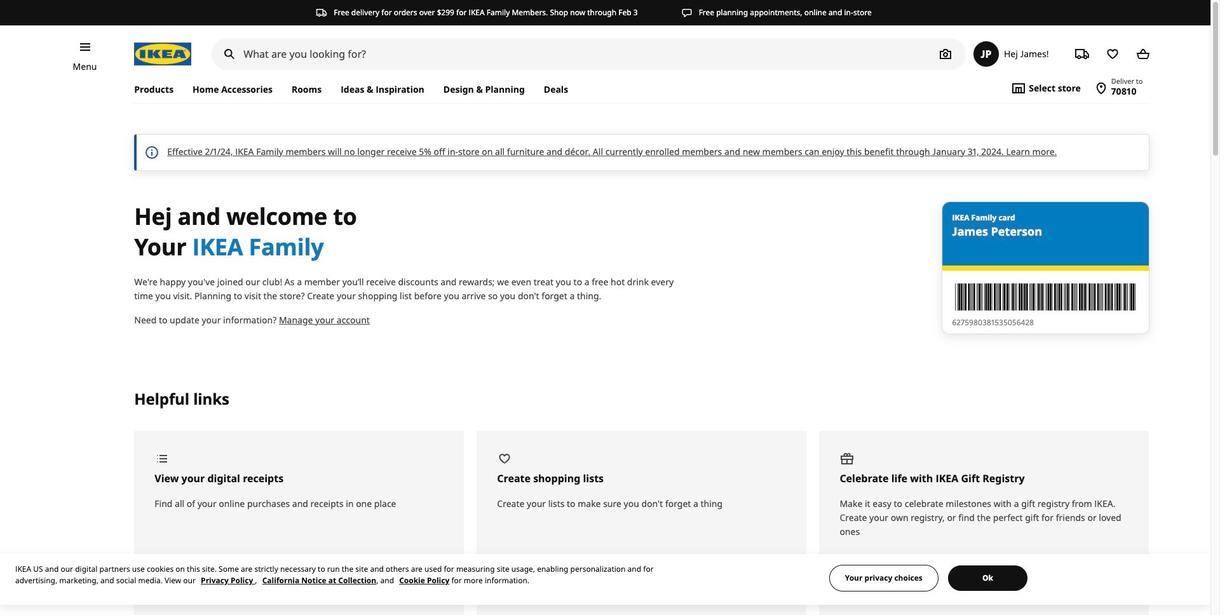 Task type: locate. For each thing, give the bounding box(es) containing it.
None search field
[[212, 38, 966, 70]]

ikea family barcode for scanning image
[[953, 281, 1139, 313], [956, 284, 1136, 311]]

Search by product text field
[[212, 38, 966, 70]]

ikea family card section
[[942, 202, 1150, 334]]

ikea logotype, go to start page image
[[134, 43, 192, 65]]



Task type: vqa. For each thing, say whether or not it's contained in the screenshot.
IKEA logotype, go to start page
yes



